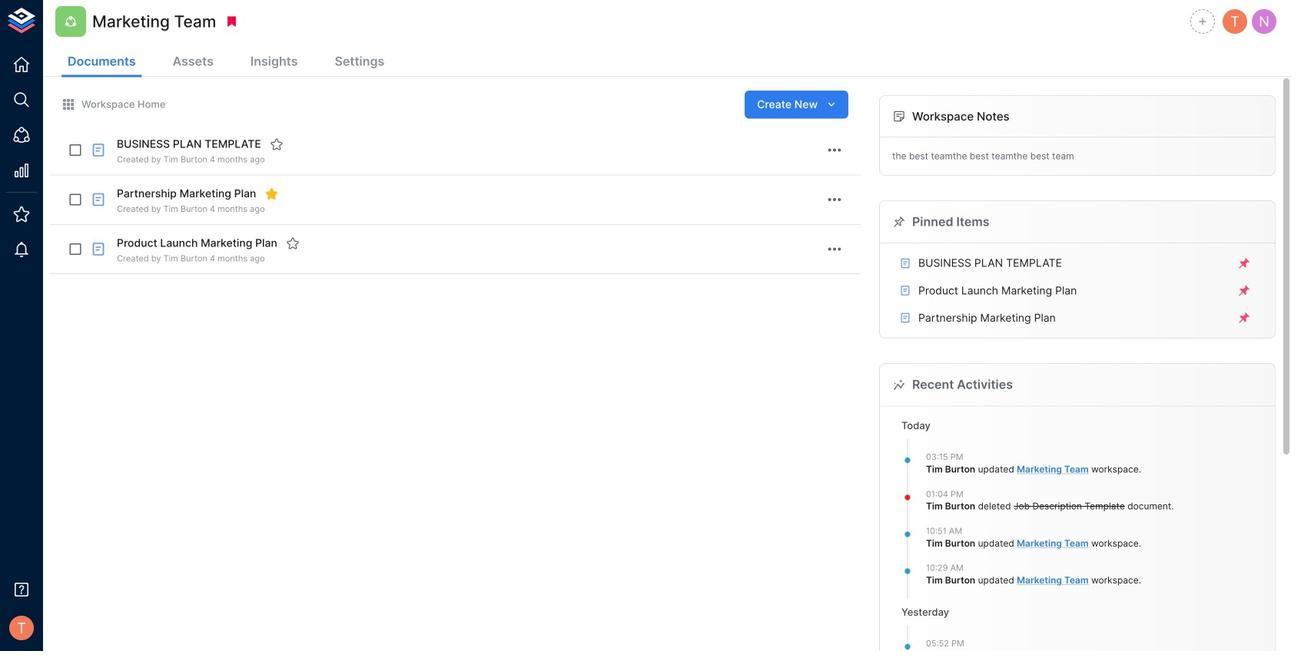 Task type: describe. For each thing, give the bounding box(es) containing it.
remove favorite image
[[265, 187, 279, 201]]

remove bookmark image
[[225, 15, 239, 28]]



Task type: locate. For each thing, give the bounding box(es) containing it.
unpin image
[[1238, 257, 1252, 271]]

favorite image
[[270, 138, 284, 151], [286, 237, 300, 250]]

0 horizontal spatial favorite image
[[270, 138, 284, 151]]

1 unpin image from the top
[[1238, 284, 1252, 298]]

unpin image
[[1238, 284, 1252, 298], [1238, 312, 1252, 325]]

2 unpin image from the top
[[1238, 312, 1252, 325]]

0 vertical spatial unpin image
[[1238, 284, 1252, 298]]

1 vertical spatial favorite image
[[286, 237, 300, 250]]

1 vertical spatial unpin image
[[1238, 312, 1252, 325]]

0 vertical spatial favorite image
[[270, 138, 284, 151]]

1 horizontal spatial favorite image
[[286, 237, 300, 250]]



Task type: vqa. For each thing, say whether or not it's contained in the screenshot.
the Spaceship Project LINK to the middle's hours
no



